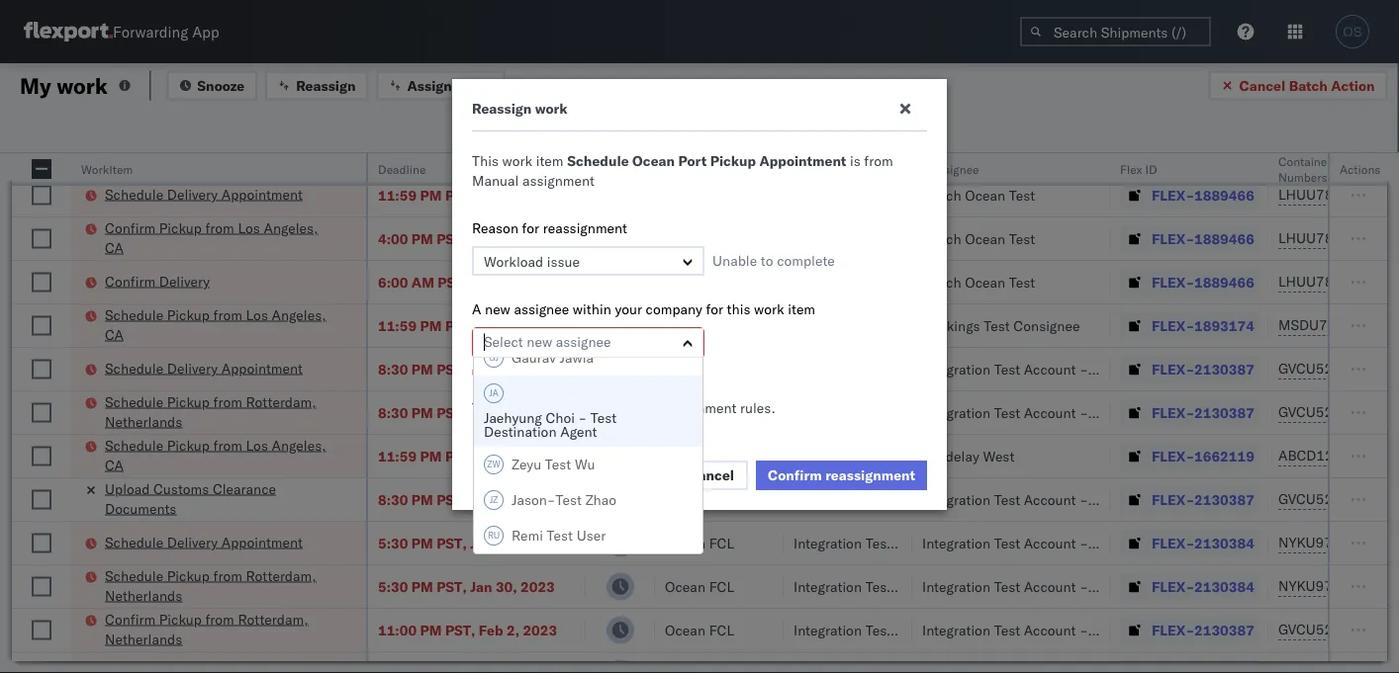 Task type: describe. For each thing, give the bounding box(es) containing it.
resize handle column header for "container numbers" button
[[1373, 153, 1397, 674]]

vandelay west
[[922, 448, 1015, 465]]

1 resize handle column header from the left
[[47, 153, 71, 674]]

item inside this work item schedule ocean port pickup appointment is from manual assignment
[[536, 152, 564, 170]]

batch
[[1289, 77, 1328, 94]]

from for 8:30 pm pst, jan 23, 2023
[[213, 393, 242, 411]]

dec for schedule pickup from los angeles, ca
[[479, 143, 505, 160]]

6 flex- from the top
[[1152, 361, 1194, 378]]

4 lhuu7894563, from the top
[[1278, 273, 1381, 290]]

1 lagerfeld from the top
[[1121, 361, 1180, 378]]

1 8:30 pm pst, jan 23, 2023 from the top
[[378, 361, 555, 378]]

24, for 2023
[[504, 448, 526, 465]]

test inside jaehyung choi - test destination agent
[[591, 410, 617, 427]]

flexport
[[794, 317, 845, 334]]

pst, up 11:59 pm pst, jan 24, 2023
[[437, 404, 467, 422]]

3 gvcu5265864 from the top
[[1278, 491, 1376, 508]]

2 account from the top
[[1024, 404, 1076, 422]]

1 nyku9743990 from the top
[[1278, 534, 1376, 552]]

2 integration test account - karl lagerfeld from the top
[[922, 404, 1180, 422]]

2022 for schedule pickup from los angeles, ca
[[533, 143, 567, 160]]

schedule for schedule pickup from rotterdam, netherlands link for 5:30
[[105, 567, 163, 585]]

feb
[[479, 622, 503, 639]]

resize handle column header for deadline button
[[562, 153, 586, 674]]

1 integration test account - karl lagerfeld from the top
[[922, 361, 1180, 378]]

cancel batch action button
[[1209, 71, 1388, 100]]

be
[[630, 364, 645, 381]]

1 2130384 from the top
[[1194, 535, 1254, 552]]

work for reassign
[[535, 100, 568, 117]]

1 integration from the top
[[922, 361, 990, 378]]

2 flex- from the top
[[1152, 187, 1194, 204]]

snooze inside button
[[197, 77, 245, 94]]

7 ocean fcl from the top
[[665, 448, 734, 465]]

client
[[794, 162, 826, 177]]

ocean inside this work item schedule ocean port pickup appointment is from manual assignment
[[632, 152, 675, 170]]

flexport demo consignee
[[794, 317, 956, 334]]

6:00 am pst, dec 24, 2022
[[378, 274, 560, 291]]

1 vertical spatial for
[[706, 301, 723, 318]]

pst, down deadline button
[[445, 187, 475, 204]]

5 integration test account - karl lagerfeld from the top
[[922, 578, 1180, 596]]

msdu7304509
[[1278, 317, 1379, 334]]

schedule pickup from los angeles, ca link for 11:59 pm pst, jan 12, 2023
[[105, 305, 340, 345]]

2 lagerfeld from the top
[[1121, 404, 1180, 422]]

2 karl from the top
[[1092, 404, 1117, 422]]

upload customs clearance documents link
[[105, 479, 340, 519]]

4 flex-2130387 from the top
[[1152, 622, 1254, 639]]

4 2130387 from the top
[[1194, 622, 1254, 639]]

los for 11:59 pm pst, jan 12, 2023
[[246, 306, 268, 324]]

jaehyung choi - test destination agent
[[484, 410, 617, 441]]

ue for schedule pickup from los angeles, ca
[[1384, 142, 1399, 160]]

this for this work item schedule ocean port pickup appointment is from manual assignment
[[472, 152, 499, 170]]

resize handle column header for "consignee" 'button'
[[1086, 153, 1110, 674]]

unable to complete
[[712, 252, 835, 270]]

pst, left zw
[[445, 448, 475, 465]]

assign to me
[[407, 77, 492, 94]]

am
[[411, 274, 434, 291]]

flex-1889466 for confirm pickup from los angeles, ca
[[1152, 230, 1254, 247]]

ca for 11:59 pm pst, dec 13, 2022
[[105, 152, 124, 169]]

pm for schedule pickup from rotterdam, netherlands link related to 8:30
[[411, 404, 433, 422]]

1662119
[[1194, 448, 1254, 465]]

bosch for schedule delivery appointment
[[922, 187, 961, 204]]

6 integration from the top
[[922, 622, 990, 639]]

3 integration from the top
[[922, 491, 990, 509]]

2022 down workload issue
[[526, 274, 560, 291]]

5 lagerfeld from the top
[[1121, 578, 1180, 596]]

flexport. image
[[24, 22, 113, 42]]

9 flex- from the top
[[1152, 491, 1194, 509]]

angeles, for 11:59 pm pst, jan 24, 2023
[[272, 437, 326, 454]]

10 fcl from the top
[[709, 578, 734, 596]]

dec for schedule delivery appointment
[[479, 187, 505, 204]]

forwarding app
[[113, 22, 219, 41]]

0 vertical spatial reassignment
[[543, 220, 627, 237]]

me
[[472, 77, 492, 94]]

1 30, from the top
[[496, 535, 517, 552]]

jan left 12, at left
[[479, 317, 501, 334]]

28,
[[496, 491, 517, 509]]

1889466 for confirm pickup from los angeles, ca
[[1194, 230, 1254, 247]]

11 ocean fcl from the top
[[665, 622, 734, 639]]

5 account from the top
[[1024, 578, 1076, 596]]

my work
[[20, 72, 108, 99]]

1 5:30 pm pst, jan 30, 2023 from the top
[[378, 535, 555, 552]]

confirm pickup from rotterdam, netherlands
[[105, 611, 308, 648]]

this work item schedule ocean port pickup appointment is from manual assignment
[[472, 152, 893, 189]]

gaurav
[[512, 349, 556, 367]]

rotterdam, for 5:30 pm pst, jan 30, 2023
[[246, 567, 316, 585]]

schedule for schedule pickup from rotterdam, netherlands link related to 8:30
[[105, 393, 163, 411]]

4:00 pm pst, dec 23, 2022
[[378, 230, 559, 247]]

9 resize handle column header from the left
[[1363, 153, 1387, 674]]

resize handle column header for workitem button
[[342, 153, 366, 674]]

4 flex- from the top
[[1152, 274, 1194, 291]]

2 2130387 from the top
[[1194, 404, 1254, 422]]

schedule pickup from los angeles, ca button for 11:59 pm pst, dec 13, 2022
[[105, 131, 340, 173]]

bosch ocean test for confirm pickup from los angeles, ca
[[922, 230, 1035, 247]]

agent
[[560, 423, 597, 441]]

6 account from the top
[[1024, 622, 1076, 639]]

3 flex-2130387 from the top
[[1152, 491, 1254, 509]]

pst, down 6:00 am pst, dec 24, 2022
[[445, 317, 475, 334]]

confirm reassignment
[[768, 467, 915, 484]]

1 flex-2130387 from the top
[[1152, 361, 1254, 378]]

11:59 pm pst, dec 13, 2022 for schedule delivery appointment
[[378, 187, 567, 204]]

snooze button
[[167, 71, 257, 100]]

jan down jz at the bottom left of the page
[[470, 535, 492, 552]]

3 karl from the top
[[1092, 491, 1117, 509]]

1 horizontal spatial assignment
[[664, 400, 737, 417]]

gaurav jawla
[[512, 349, 594, 367]]

6 integration test account - karl lagerfeld from the top
[[922, 622, 1180, 639]]

jz
[[490, 495, 498, 506]]

from for 11:59 pm pst, jan 12, 2023
[[213, 306, 242, 324]]

3 flex- from the top
[[1152, 230, 1194, 247]]

demo
[[849, 317, 886, 334]]

schedule pickup from los angeles, ca button for 11:59 pm pst, jan 24, 2023
[[105, 436, 340, 477]]

12 flex- from the top
[[1152, 622, 1194, 639]]

assignee for a new assignee within your company for this work item
[[514, 301, 569, 318]]

2 flex-2130387 from the top
[[1152, 404, 1254, 422]]

a new assignee within your company for this work item
[[472, 301, 815, 318]]

pm for schedule pickup from los angeles, ca link corresponding to 11:59 pm pst, jan 12, 2023
[[420, 317, 442, 334]]

11:59 pm pst, jan 12, 2023
[[378, 317, 563, 334]]

mode
[[665, 162, 695, 177]]

confirm pickup from rotterdam, netherlands button
[[105, 610, 340, 652]]

schedule delivery appointment button for 5:30 pm pst, jan 30, 2023
[[105, 533, 303, 555]]

jan left zeyu
[[479, 448, 501, 465]]

schedule pickup from los angeles, ca for 11:59 pm pst, jan 24, 2023
[[105, 437, 326, 474]]

2 11:59 from the top
[[378, 187, 417, 204]]

clearance
[[213, 480, 276, 498]]

6 fcl from the top
[[709, 404, 734, 422]]

container
[[1278, 154, 1331, 169]]

10 ocean fcl from the top
[[665, 578, 734, 596]]

deadline button
[[368, 157, 566, 177]]

work for my
[[57, 72, 108, 99]]

empty
[[649, 364, 688, 381]]

cannot
[[583, 364, 626, 381]]

bookings test consignee
[[922, 317, 1080, 334]]

jawla
[[560, 349, 594, 367]]

4 integration test account - karl lagerfeld from the top
[[922, 535, 1180, 552]]

flex-1662119
[[1152, 448, 1254, 465]]

the
[[640, 400, 661, 417]]

unable
[[712, 252, 757, 270]]

6:00
[[378, 274, 408, 291]]

bosch for confirm pickup from los angeles, ca
[[922, 230, 961, 247]]

4 lhuu7894563, ue from the top
[[1278, 273, 1399, 290]]

cancel button
[[674, 461, 748, 491]]

1 account from the top
[[1024, 361, 1076, 378]]

from for 5:30 pm pst, jan 30, 2023
[[213, 567, 242, 585]]

5 integration from the top
[[922, 578, 990, 596]]

appointment for 3rd schedule delivery appointment link from the bottom
[[221, 186, 303, 203]]

11:59 for vandelay
[[378, 448, 417, 465]]

id
[[1145, 162, 1157, 177]]

assignment inside this work item schedule ocean port pickup appointment is from manual assignment
[[522, 172, 595, 189]]

remi test user
[[512, 527, 606, 545]]

to for unable
[[761, 252, 773, 270]]

reason
[[472, 220, 518, 237]]

1 schedule delivery appointment link from the top
[[105, 185, 303, 204]]

choi
[[546, 410, 575, 427]]

2 fcl from the top
[[709, 230, 734, 247]]

workitem
[[81, 162, 133, 177]]

1889466 for schedule pickup from los angeles, ca
[[1194, 143, 1254, 160]]

flex id
[[1120, 162, 1157, 177]]

bosch ocean test for schedule delivery appointment
[[922, 187, 1035, 204]]

1893174
[[1194, 317, 1254, 334]]

8 flex- from the top
[[1152, 448, 1194, 465]]

pm down 11:59 pm pst, jan 24, 2023
[[411, 491, 433, 509]]

lhuu7894563, for confirm pickup from los angeles, ca
[[1278, 230, 1381, 247]]

from for 11:59 pm pst, jan 24, 2023
[[213, 437, 242, 454]]

schedule for schedule pickup from los angeles, ca link associated with 11:59 pm pst, dec 13, 2022
[[105, 132, 163, 149]]

west
[[983, 448, 1015, 465]]

1 fcl from the top
[[709, 143, 734, 160]]

1 gvcu5265864 from the top
[[1278, 360, 1376, 377]]

user
[[577, 527, 606, 545]]

container numbers
[[1278, 154, 1331, 185]]

pickup for 8:30 pm pst, jan 23, 2023
[[167, 393, 210, 411]]

ja
[[489, 388, 498, 399]]

jason-test zhao
[[512, 492, 616, 509]]

delivery down workitem button
[[167, 186, 218, 203]]

jaehyung
[[484, 410, 542, 427]]

schedule for schedule pickup from los angeles, ca link corresponding to 11:59 pm pst, jan 12, 2023
[[105, 306, 163, 324]]

flex
[[1120, 162, 1142, 177]]

schedule for 11:59 pm pst, jan 24, 2023 schedule pickup from los angeles, ca link
[[105, 437, 163, 454]]

app
[[192, 22, 219, 41]]

from for 4:00 pm pst, dec 23, 2022
[[205, 219, 234, 236]]

2 30, from the top
[[496, 578, 517, 596]]

1 flex- from the top
[[1152, 143, 1194, 160]]

confirm pickup from los angeles, ca link
[[105, 218, 340, 258]]

11:00
[[378, 622, 417, 639]]

11:59 for bosch ocean test
[[378, 143, 417, 160]]

pm down '11:59 pm pst, jan 12, 2023'
[[411, 361, 433, 378]]

forwarding app link
[[24, 22, 219, 42]]

jason-
[[512, 492, 556, 509]]

assign
[[407, 77, 452, 94]]

appointment for 5:30 pm pst, jan 30, 2023 schedule delivery appointment link
[[221, 534, 303, 551]]

actions
[[1340, 162, 1381, 177]]

6 ocean fcl from the top
[[665, 404, 734, 422]]

4 lagerfeld from the top
[[1121, 535, 1180, 552]]

schedule pickup from los angeles, ca button for 11:59 pm pst, jan 12, 2023
[[105, 305, 340, 347]]

2,
[[507, 622, 519, 639]]

schedule delivery appointment for 5:30 pm pst, jan 30, 2023
[[105, 534, 303, 551]]

6 lagerfeld from the top
[[1121, 622, 1180, 639]]

pm down 8:30 pm pst, jan 28, 2023 on the left
[[411, 535, 433, 552]]

resize handle column header for flex id button
[[1245, 153, 1268, 674]]

documents
[[105, 500, 176, 517]]

company
[[646, 301, 702, 318]]

reassign button
[[265, 71, 369, 100]]

1 2130387 from the top
[[1194, 361, 1254, 378]]

23, for confirm pickup from los angeles, ca
[[500, 230, 521, 247]]

cancel for cancel batch action
[[1239, 77, 1286, 94]]

7 flex- from the top
[[1152, 404, 1194, 422]]

bookings
[[922, 317, 980, 334]]

client name
[[794, 162, 860, 177]]

3 ocean fcl from the top
[[665, 274, 734, 291]]

impact
[[594, 400, 637, 417]]

lhuu7894563, ue for schedule pickup from los angeles, ca
[[1278, 142, 1399, 160]]

appointment inside this work item schedule ocean port pickup appointment is from manual assignment
[[759, 152, 846, 170]]

2 nyku9743990 from the top
[[1278, 578, 1376, 595]]

2022 for schedule delivery appointment
[[533, 187, 567, 204]]

pst, left gj
[[437, 361, 467, 378]]

delivery for 6:00 am pst, dec 24, 2022
[[159, 273, 210, 290]]

4:00
[[378, 230, 408, 247]]

5 fcl from the top
[[709, 361, 734, 378]]

schedule pickup from los angeles, ca for 11:59 pm pst, jan 12, 2023
[[105, 306, 326, 343]]

3 integration test account - karl lagerfeld from the top
[[922, 491, 1180, 509]]

8 fcl from the top
[[709, 491, 734, 509]]

complete
[[777, 252, 835, 270]]

os
[[1343, 24, 1362, 39]]

schedule pickup from rotterdam, netherlands link for 8:30
[[105, 392, 340, 432]]

6 karl from the top
[[1092, 622, 1117, 639]]

assignee for select new assignee
[[556, 333, 611, 351]]

issue
[[547, 253, 580, 271]]

consignee inside 'button'
[[922, 162, 979, 177]]

5 ocean fcl from the top
[[665, 361, 734, 378]]

jan down ja
[[470, 404, 492, 422]]

1 vertical spatial snooze
[[596, 162, 635, 177]]



Task type: locate. For each thing, give the bounding box(es) containing it.
2 flex-2130384 from the top
[[1152, 578, 1254, 596]]

schedule delivery appointment down upload customs clearance documents
[[105, 534, 303, 551]]

2 vertical spatial schedule pickup from los angeles, ca
[[105, 437, 326, 474]]

zeyu test wu
[[512, 456, 595, 473]]

1 schedule pickup from rotterdam, netherlands link from the top
[[105, 392, 340, 432]]

13, for schedule delivery appointment
[[508, 187, 530, 204]]

0 horizontal spatial item
[[536, 152, 564, 170]]

1 vertical spatial 30,
[[496, 578, 517, 596]]

vandelay up confirm reassignment
[[794, 448, 851, 465]]

2130384
[[1194, 535, 1254, 552], [1194, 578, 1254, 596]]

lhuu7894563, down "container numbers" button
[[1278, 186, 1381, 203]]

resize handle column header
[[47, 153, 71, 674], [342, 153, 366, 674], [562, 153, 586, 674], [631, 153, 655, 674], [760, 153, 784, 674], [889, 153, 912, 674], [1086, 153, 1110, 674], [1245, 153, 1268, 674], [1363, 153, 1387, 674], [1373, 153, 1397, 674]]

new right 12, at left
[[527, 333, 552, 351]]

los up workitem button
[[246, 132, 268, 149]]

1 11:59 from the top
[[378, 143, 417, 160]]

1 vertical spatial 13,
[[508, 187, 530, 204]]

2 vertical spatial schedule pickup from los angeles, ca link
[[105, 436, 340, 475]]

1 horizontal spatial for
[[706, 301, 723, 318]]

8:30 pm pst, jan 23, 2023 up ja
[[378, 361, 555, 378]]

schedule pickup from los angeles, ca link down snooze button
[[105, 131, 340, 171]]

lhuu7894563, ue up msdu7304509
[[1278, 273, 1399, 290]]

1 vertical spatial flex-2130384
[[1152, 578, 1254, 596]]

11:59 up 8:30 pm pst, jan 28, 2023 on the left
[[378, 448, 417, 465]]

schedule pickup from rotterdam, netherlands link up confirm pickup from rotterdam, netherlands link on the bottom left of page
[[105, 566, 340, 606]]

2 1889466 from the top
[[1194, 187, 1254, 204]]

new
[[493, 364, 521, 381]]

1 lhuu7894563, ue from the top
[[1278, 142, 1399, 160]]

lhuu7894563, ue for confirm pickup from los angeles, ca
[[1278, 230, 1399, 247]]

manual
[[472, 172, 519, 189]]

assignee
[[514, 301, 569, 318], [556, 333, 611, 351], [524, 364, 579, 381]]

4 ocean fcl from the top
[[665, 317, 734, 334]]

pickup for 11:59 pm pst, jan 24, 2023
[[167, 437, 210, 454]]

pm for confirm pickup from los angeles, ca link
[[411, 230, 433, 247]]

dec for confirm pickup from los angeles, ca
[[470, 230, 496, 247]]

3 schedule delivery appointment link from the top
[[105, 533, 303, 553]]

2 vertical spatial netherlands
[[105, 631, 182, 648]]

schedule pickup from rotterdam, netherlands link up clearance
[[105, 392, 340, 432]]

None field
[[484, 329, 489, 355]]

resize handle column header for mode button at the top of the page
[[760, 153, 784, 674]]

lhuu7894563, up actions
[[1278, 142, 1381, 160]]

assignee up new assignee cannot be empty
[[556, 333, 611, 351]]

1 lhuu7894563, from the top
[[1278, 142, 1381, 160]]

0 vertical spatial 8:30
[[378, 361, 408, 378]]

2130387
[[1194, 361, 1254, 378], [1194, 404, 1254, 422], [1194, 491, 1254, 509], [1194, 622, 1254, 639]]

pm down deadline
[[420, 187, 442, 204]]

0 horizontal spatial assignment
[[522, 172, 595, 189]]

1 vertical spatial reassign
[[472, 100, 532, 117]]

0 vertical spatial to
[[455, 77, 469, 94]]

2 schedule pickup from los angeles, ca button from the top
[[105, 305, 340, 347]]

pm for schedule pickup from los angeles, ca link associated with 11:59 pm pst, dec 13, 2022
[[420, 143, 442, 160]]

2 schedule pickup from los angeles, ca from the top
[[105, 306, 326, 343]]

item down reassign work
[[536, 152, 564, 170]]

2 this from the top
[[472, 400, 499, 417]]

1 vandelay from the left
[[794, 448, 851, 465]]

1 vertical spatial cancel
[[688, 467, 734, 484]]

2 schedule delivery appointment button from the top
[[105, 359, 303, 380]]

2 5:30 from the top
[[378, 578, 408, 596]]

1 schedule pickup from los angeles, ca button from the top
[[105, 131, 340, 173]]

1 ca from the top
[[105, 152, 124, 169]]

bosch
[[794, 143, 833, 160], [922, 143, 961, 160], [922, 187, 961, 204], [922, 230, 961, 247], [922, 274, 961, 291]]

0 vertical spatial reassign
[[296, 77, 356, 94]]

4 fcl from the top
[[709, 317, 734, 334]]

1 11:59 pm pst, dec 13, 2022 from the top
[[378, 143, 567, 160]]

this up manual
[[472, 152, 499, 170]]

pm up deadline
[[420, 143, 442, 160]]

2 lhuu7894563, from the top
[[1278, 186, 1381, 203]]

0 vertical spatial schedule pickup from rotterdam, netherlands button
[[105, 392, 340, 434]]

confirm reassignment button
[[756, 461, 927, 491]]

schedule inside this work item schedule ocean port pickup appointment is from manual assignment
[[567, 152, 629, 170]]

1 vertical spatial 5:30 pm pst, jan 30, 2023
[[378, 578, 555, 596]]

schedule pickup from rotterdam, netherlands for 5:30 pm pst, jan 30, 2023
[[105, 567, 316, 605]]

reassignment inside button
[[825, 467, 915, 484]]

1 schedule delivery appointment from the top
[[105, 186, 303, 203]]

snooze
[[197, 77, 245, 94], [596, 162, 635, 177]]

pst, up 11:00 pm pst, feb 2, 2023
[[437, 578, 467, 596]]

snooze left mode
[[596, 162, 635, 177]]

3 resize handle column header from the left
[[562, 153, 586, 674]]

schedule pickup from los angeles, ca button down confirm delivery button
[[105, 305, 340, 347]]

assignment down empty on the bottom
[[664, 400, 737, 417]]

11:59 pm pst, jan 24, 2023
[[378, 448, 563, 465]]

schedule pickup from rotterdam, netherlands up the customs
[[105, 393, 316, 430]]

1 ocean fcl from the top
[[665, 143, 734, 160]]

2 gvcu5265864 from the top
[[1278, 404, 1376, 421]]

3 lhuu7894563, from the top
[[1278, 230, 1381, 247]]

1 vertical spatial schedule delivery appointment link
[[105, 359, 303, 378]]

pst,
[[445, 143, 475, 160], [445, 187, 475, 204], [437, 230, 467, 247], [438, 274, 468, 291], [445, 317, 475, 334], [437, 361, 467, 378], [437, 404, 467, 422], [445, 448, 475, 465], [437, 491, 467, 509], [437, 535, 467, 552], [437, 578, 467, 596], [445, 622, 475, 639]]

4 karl from the top
[[1092, 535, 1117, 552]]

item down complete
[[788, 301, 815, 318]]

2 5:30 pm pst, jan 30, 2023 from the top
[[378, 578, 555, 596]]

10 resize handle column header from the left
[[1373, 153, 1397, 674]]

container numbers button
[[1268, 149, 1377, 185]]

0 horizontal spatial vandelay
[[794, 448, 851, 465]]

cancel
[[1239, 77, 1286, 94], [688, 467, 734, 484]]

schedule delivery appointment button for 8:30 pm pst, jan 23, 2023
[[105, 359, 303, 380]]

0 vertical spatial 23,
[[500, 230, 521, 247]]

5:30 up 11:00
[[378, 578, 408, 596]]

schedule delivery appointment button down upload customs clearance documents
[[105, 533, 303, 555]]

pst, right the am at the left
[[438, 274, 468, 291]]

los for 4:00 pm pst, dec 23, 2022
[[238, 219, 260, 236]]

0 horizontal spatial reassign
[[296, 77, 356, 94]]

ca inside confirm pickup from los angeles, ca
[[105, 239, 124, 256]]

0 vertical spatial schedule delivery appointment link
[[105, 185, 303, 204]]

confirm delivery button
[[105, 272, 210, 293]]

4 integration from the top
[[922, 535, 990, 552]]

5:30 pm pst, jan 30, 2023 up 11:00 pm pst, feb 2, 2023
[[378, 578, 555, 596]]

ue
[[1384, 142, 1399, 160], [1384, 186, 1399, 203], [1384, 230, 1399, 247], [1384, 273, 1399, 290]]

lhuu7894563, ue down numbers
[[1278, 230, 1399, 247]]

pickup inside this work item schedule ocean port pickup appointment is from manual assignment
[[710, 152, 756, 170]]

2 8:30 pm pst, jan 23, 2023 from the top
[[378, 404, 555, 422]]

1 5:30 from the top
[[378, 535, 408, 552]]

3 2130387 from the top
[[1194, 491, 1254, 509]]

0 horizontal spatial to
[[455, 77, 469, 94]]

schedule for 5:30 pm pst, jan 30, 2023 schedule delivery appointment link
[[105, 534, 163, 551]]

not
[[570, 400, 590, 417]]

2 ocean fcl from the top
[[665, 230, 734, 247]]

netherlands for 8:30 pm pst, jan 23, 2023
[[105, 413, 182, 430]]

1 vertical spatial to
[[761, 252, 773, 270]]

4 1889466 from the top
[[1194, 274, 1254, 291]]

flex-2130384 button
[[1120, 530, 1258, 558], [1120, 530, 1258, 558], [1120, 573, 1258, 601], [1120, 573, 1258, 601]]

3 fcl from the top
[[709, 274, 734, 291]]

netherlands for 5:30 pm pst, jan 30, 2023
[[105, 587, 182, 605]]

lhuu7894563, ue for schedule delivery appointment
[[1278, 186, 1399, 203]]

new assignee cannot be empty
[[493, 364, 688, 381]]

assignee down select new assignee
[[524, 364, 579, 381]]

0 vertical spatial schedule delivery appointment button
[[105, 185, 303, 206]]

1 schedule pickup from rotterdam, netherlands from the top
[[105, 393, 316, 430]]

2 vertical spatial schedule pickup from los angeles, ca button
[[105, 436, 340, 477]]

for left this
[[706, 301, 723, 318]]

to inside button
[[455, 77, 469, 94]]

8:30 down 11:59 pm pst, jan 24, 2023
[[378, 491, 408, 509]]

schedule delivery appointment down confirm delivery button
[[105, 360, 303, 377]]

delivery down upload customs clearance documents
[[167, 534, 218, 551]]

0 vertical spatial 8:30 pm pst, jan 23, 2023
[[378, 361, 555, 378]]

0 vertical spatial 30,
[[496, 535, 517, 552]]

consignee for bookings test consignee
[[1014, 317, 1080, 334]]

confirm
[[105, 219, 155, 236], [105, 273, 155, 290], [768, 467, 822, 484], [105, 611, 155, 628]]

delivery down confirm pickup from los angeles, ca
[[159, 273, 210, 290]]

schedule delivery appointment link down workitem button
[[105, 185, 303, 204]]

1 horizontal spatial reassignment
[[825, 467, 915, 484]]

ca up upload
[[105, 457, 124, 474]]

los inside confirm pickup from los angeles, ca
[[238, 219, 260, 236]]

24, down workload
[[501, 274, 522, 291]]

schedule for 3rd schedule delivery appointment link from the bottom
[[105, 186, 163, 203]]

8:30 up 11:59 pm pst, jan 24, 2023
[[378, 404, 408, 422]]

schedule pickup from los angeles, ca button
[[105, 131, 340, 173], [105, 305, 340, 347], [105, 436, 340, 477]]

2 vertical spatial schedule delivery appointment link
[[105, 533, 303, 553]]

new right a
[[485, 301, 510, 318]]

2 vertical spatial 23,
[[496, 404, 517, 422]]

23,
[[500, 230, 521, 247], [496, 361, 517, 378], [496, 404, 517, 422]]

1 vertical spatial this
[[472, 400, 499, 417]]

los for 11:59 pm pst, dec 13, 2022
[[246, 132, 268, 149]]

1 vertical spatial schedule pickup from rotterdam, netherlands link
[[105, 566, 340, 606]]

9 ocean fcl from the top
[[665, 535, 734, 552]]

0 vertical spatial assignee
[[514, 301, 569, 318]]

flex-1889466 for schedule delivery appointment
[[1152, 187, 1254, 204]]

8:30 down 6:00
[[378, 361, 408, 378]]

11:59 pm pst, dec 13, 2022 down deadline button
[[378, 187, 567, 204]]

None checkbox
[[32, 142, 51, 162], [32, 186, 51, 205], [32, 229, 51, 249], [32, 316, 51, 336], [32, 403, 51, 423], [32, 490, 51, 510], [32, 534, 51, 554], [32, 142, 51, 162], [32, 186, 51, 205], [32, 229, 51, 249], [32, 316, 51, 336], [32, 403, 51, 423], [32, 490, 51, 510], [32, 534, 51, 554]]

9 fcl from the top
[[709, 535, 734, 552]]

0 vertical spatial new
[[485, 301, 510, 318]]

netherlands for 11:00 pm pst, feb 2, 2023
[[105, 631, 182, 648]]

1 vertical spatial 8:30 pm pst, jan 23, 2023
[[378, 404, 555, 422]]

ca
[[105, 152, 124, 169], [105, 239, 124, 256], [105, 326, 124, 343], [105, 457, 124, 474]]

0 vertical spatial schedule pickup from los angeles, ca
[[105, 132, 326, 169]]

0 horizontal spatial cancel
[[688, 467, 734, 484]]

1 vertical spatial 2130384
[[1194, 578, 1254, 596]]

0 vertical spatial netherlands
[[105, 413, 182, 430]]

0 vertical spatial 5:30 pm pst, jan 30, 2023
[[378, 535, 555, 552]]

rotterdam, for 8:30 pm pst, jan 23, 2023
[[246, 393, 316, 411]]

netherlands inside confirm pickup from rotterdam, netherlands
[[105, 631, 182, 648]]

1 vertical spatial schedule pickup from rotterdam, netherlands
[[105, 567, 316, 605]]

workload
[[484, 253, 543, 271]]

this action will not impact the assignment rules.
[[472, 400, 775, 417]]

schedule delivery appointment
[[105, 186, 303, 203], [105, 360, 303, 377], [105, 534, 303, 551]]

2 8:30 from the top
[[378, 404, 408, 422]]

action
[[1331, 77, 1375, 94]]

2022 for confirm pickup from los angeles, ca
[[524, 230, 559, 247]]

schedule delivery appointment link for 8:30 pm pst, jan 23, 2023
[[105, 359, 303, 378]]

2 resize handle column header from the left
[[342, 153, 366, 674]]

workitem button
[[71, 157, 346, 177]]

schedule for schedule delivery appointment link for 8:30 pm pst, jan 23, 2023
[[105, 360, 163, 377]]

assignment up reason for reassignment
[[522, 172, 595, 189]]

1 schedule pickup from los angeles, ca link from the top
[[105, 131, 340, 171]]

ca down my work
[[105, 152, 124, 169]]

dec up "reason"
[[479, 187, 505, 204]]

1 vertical spatial schedule pickup from los angeles, ca link
[[105, 305, 340, 345]]

schedule pickup from los angeles, ca link up clearance
[[105, 436, 340, 475]]

lhuu7894563, for schedule pickup from los angeles, ca
[[1278, 142, 1381, 160]]

schedule pickup from rotterdam, netherlands button for 5:30 pm pst, jan 30, 2023
[[105, 566, 340, 608]]

pickup for 11:00 pm pst, feb 2, 2023
[[159, 611, 202, 628]]

vandelay for vandelay
[[794, 448, 851, 465]]

0 vertical spatial schedule pickup from los angeles, ca link
[[105, 131, 340, 171]]

5 karl from the top
[[1092, 578, 1117, 596]]

2 schedule delivery appointment from the top
[[105, 360, 303, 377]]

from inside this work item schedule ocean port pickup appointment is from manual assignment
[[864, 152, 893, 170]]

1 vertical spatial new
[[527, 333, 552, 351]]

1 vertical spatial item
[[788, 301, 815, 318]]

1 13, from the top
[[508, 143, 530, 160]]

schedule delivery appointment button
[[105, 185, 303, 206], [105, 359, 303, 380], [105, 533, 303, 555]]

13, up manual
[[508, 143, 530, 160]]

snooze down app
[[197, 77, 245, 94]]

schedule pickup from los angeles, ca up clearance
[[105, 437, 326, 474]]

confirm for confirm reassignment
[[768, 467, 822, 484]]

pst, left "reason"
[[437, 230, 467, 247]]

confirm inside 'confirm reassignment' button
[[768, 467, 822, 484]]

1 horizontal spatial reassign
[[472, 100, 532, 117]]

3 netherlands from the top
[[105, 631, 182, 648]]

Search Shipments (/) text field
[[1020, 17, 1211, 47]]

2 integration from the top
[[922, 404, 990, 422]]

0 horizontal spatial for
[[522, 220, 539, 237]]

2 vertical spatial rotterdam,
[[238, 611, 308, 628]]

0 vertical spatial item
[[536, 152, 564, 170]]

pickup inside confirm pickup from rotterdam, netherlands
[[159, 611, 202, 628]]

vandelay for vandelay west
[[922, 448, 979, 465]]

ca for 11:59 pm pst, jan 24, 2023
[[105, 457, 124, 474]]

from for 11:59 pm pst, dec 13, 2022
[[213, 132, 242, 149]]

12,
[[504, 317, 526, 334]]

0 horizontal spatial snooze
[[197, 77, 245, 94]]

1 vertical spatial schedule pickup from los angeles, ca
[[105, 306, 326, 343]]

pickup for 5:30 pm pst, jan 30, 2023
[[167, 567, 210, 585]]

2 vertical spatial schedule delivery appointment
[[105, 534, 303, 551]]

delivery for 8:30 pm pst, jan 23, 2023
[[167, 360, 218, 377]]

11:59 up deadline
[[378, 143, 417, 160]]

11:59
[[378, 143, 417, 160], [378, 187, 417, 204], [378, 317, 417, 334], [378, 448, 417, 465]]

2022 up workload issue
[[524, 230, 559, 247]]

4 ca from the top
[[105, 457, 124, 474]]

schedule pickup from los angeles, ca link down confirm delivery button
[[105, 305, 340, 345]]

5:30 down 8:30 pm pst, jan 28, 2023 on the left
[[378, 535, 408, 552]]

1 vertical spatial schedule delivery appointment button
[[105, 359, 303, 380]]

0 vertical spatial 13,
[[508, 143, 530, 160]]

pickup for 4:00 pm pst, dec 23, 2022
[[159, 219, 202, 236]]

1 ue from the top
[[1384, 142, 1399, 160]]

pst, left ru
[[437, 535, 467, 552]]

this for this action will not impact the assignment rules.
[[472, 400, 499, 417]]

deadline
[[378, 162, 426, 177]]

upload
[[105, 480, 150, 498]]

schedule pickup from los angeles, ca link for 11:59 pm pst, jan 24, 2023
[[105, 436, 340, 475]]

1889466 for schedule delivery appointment
[[1194, 187, 1254, 204]]

2 netherlands from the top
[[105, 587, 182, 605]]

flex-1889466 for schedule pickup from los angeles, ca
[[1152, 143, 1254, 160]]

2 schedule pickup from rotterdam, netherlands button from the top
[[105, 566, 340, 608]]

2 ue from the top
[[1384, 186, 1399, 203]]

pm up 11:59 pm pst, jan 24, 2023
[[411, 404, 433, 422]]

2022 up reason for reassignment
[[533, 187, 567, 204]]

1 vertical spatial 24,
[[504, 448, 526, 465]]

1 netherlands from the top
[[105, 413, 182, 430]]

for up workload issue
[[522, 220, 539, 237]]

flex-1893174
[[1152, 317, 1254, 334]]

pst, left feb
[[445, 622, 475, 639]]

flex-1889466
[[1152, 143, 1254, 160], [1152, 187, 1254, 204], [1152, 230, 1254, 247], [1152, 274, 1254, 291]]

zeyu
[[512, 456, 541, 473]]

bosch ocean test for schedule pickup from los angeles, ca
[[922, 143, 1035, 160]]

schedule pickup from los angeles, ca for 11:59 pm pst, dec 13, 2022
[[105, 132, 326, 169]]

11:59 pm pst, dec 13, 2022 up manual
[[378, 143, 567, 160]]

schedule pickup from rotterdam, netherlands for 8:30 pm pst, jan 23, 2023
[[105, 393, 316, 430]]

rules.
[[740, 400, 775, 417]]

schedule pickup from los angeles, ca down snooze button
[[105, 132, 326, 169]]

zhao
[[585, 492, 616, 509]]

0 vertical spatial assignment
[[522, 172, 595, 189]]

3 ca from the top
[[105, 326, 124, 343]]

schedule pickup from los angeles, ca link for 11:59 pm pst, dec 13, 2022
[[105, 131, 340, 171]]

consignee right is at right top
[[922, 162, 979, 177]]

schedule delivery appointment for 8:30 pm pst, jan 23, 2023
[[105, 360, 303, 377]]

pm for confirm pickup from rotterdam, netherlands link on the bottom left of page
[[420, 622, 442, 639]]

los up clearance
[[246, 437, 268, 454]]

1 vertical spatial netherlands
[[105, 587, 182, 605]]

reassign for reassign
[[296, 77, 356, 94]]

7 fcl from the top
[[709, 448, 734, 465]]

4 account from the top
[[1024, 535, 1076, 552]]

schedule delivery appointment button down workitem button
[[105, 185, 303, 206]]

0 vertical spatial rotterdam,
[[246, 393, 316, 411]]

is
[[850, 152, 861, 170]]

los for 11:59 pm pst, jan 24, 2023
[[246, 437, 268, 454]]

appointment for schedule delivery appointment link for 8:30 pm pst, jan 23, 2023
[[221, 360, 303, 377]]

1 flex-2130384 from the top
[[1152, 535, 1254, 552]]

from inside confirm pickup from rotterdam, netherlands
[[205, 611, 234, 628]]

0 vertical spatial 5:30
[[378, 535, 408, 552]]

pm down the am at the left
[[420, 317, 442, 334]]

schedule pickup from los angeles, ca button up clearance
[[105, 436, 340, 477]]

8 resize handle column header from the left
[[1245, 153, 1268, 674]]

4 resize handle column header from the left
[[631, 153, 655, 674]]

confirm delivery
[[105, 273, 210, 290]]

1 vertical spatial assignee
[[556, 333, 611, 351]]

confirm pickup from los angeles, ca button
[[105, 218, 340, 260]]

0 vertical spatial snooze
[[197, 77, 245, 94]]

0 vertical spatial flex-2130384
[[1152, 535, 1254, 552]]

schedule delivery appointment button down confirm delivery button
[[105, 359, 303, 380]]

11:59 down 6:00
[[378, 317, 417, 334]]

confirm inside confirm delivery link
[[105, 273, 155, 290]]

0 vertical spatial this
[[472, 152, 499, 170]]

0 vertical spatial schedule delivery appointment
[[105, 186, 303, 203]]

angeles, inside confirm pickup from los angeles, ca
[[264, 219, 318, 236]]

0 vertical spatial cancel
[[1239, 77, 1286, 94]]

pm up 11:00
[[411, 578, 433, 596]]

list box containing gaurav jawla
[[474, 340, 703, 554]]

schedule pickup from los angeles, ca link
[[105, 131, 340, 171], [105, 305, 340, 345], [105, 436, 340, 475]]

for
[[522, 220, 539, 237], [706, 301, 723, 318]]

confirm inside confirm pickup from rotterdam, netherlands
[[105, 611, 155, 628]]

0 horizontal spatial new
[[485, 301, 510, 318]]

lagerfeld
[[1121, 361, 1180, 378], [1121, 404, 1180, 422], [1121, 491, 1180, 509], [1121, 535, 1180, 552], [1121, 578, 1180, 596], [1121, 622, 1180, 639]]

5 resize handle column header from the left
[[760, 153, 784, 674]]

5:30 pm pst, jan 30, 2023
[[378, 535, 555, 552], [378, 578, 555, 596]]

8:30 pm pst, jan 23, 2023
[[378, 361, 555, 378], [378, 404, 555, 422]]

this inside this work item schedule ocean port pickup appointment is from manual assignment
[[472, 152, 499, 170]]

1 vertical spatial 5:30
[[378, 578, 408, 596]]

0 horizontal spatial reassignment
[[543, 220, 627, 237]]

11 fcl from the top
[[709, 622, 734, 639]]

flex-2130387
[[1152, 361, 1254, 378], [1152, 404, 1254, 422], [1152, 491, 1254, 509], [1152, 622, 1254, 639]]

0 vertical spatial for
[[522, 220, 539, 237]]

schedule pickup from rotterdam, netherlands button up clearance
[[105, 392, 340, 434]]

3 lhuu7894563, ue from the top
[[1278, 230, 1399, 247]]

jan left new
[[470, 361, 492, 378]]

confirm for confirm delivery
[[105, 273, 155, 290]]

dec up a
[[471, 274, 497, 291]]

- inside jaehyung choi - test destination agent
[[578, 410, 587, 427]]

rotterdam, for 11:00 pm pst, feb 2, 2023
[[238, 611, 308, 628]]

schedule
[[105, 132, 163, 149], [567, 152, 629, 170], [105, 186, 163, 203], [105, 306, 163, 324], [105, 360, 163, 377], [105, 393, 163, 411], [105, 437, 163, 454], [105, 534, 163, 551], [105, 567, 163, 585]]

cancel for cancel
[[688, 467, 734, 484]]

pm for schedule pickup from rotterdam, netherlands link for 5:30
[[411, 578, 433, 596]]

new for select
[[527, 333, 552, 351]]

1 8:30 from the top
[[378, 361, 408, 378]]

dec up manual
[[479, 143, 505, 160]]

pm for 3rd schedule delivery appointment link from the bottom
[[420, 187, 442, 204]]

consignee for flexport demo consignee
[[889, 317, 956, 334]]

flex id button
[[1110, 157, 1249, 177]]

pm right 4:00
[[411, 230, 433, 247]]

pst, up manual
[[445, 143, 475, 160]]

resize handle column header for the client name button
[[889, 153, 912, 674]]

ca down confirm delivery button
[[105, 326, 124, 343]]

angeles, for 11:59 pm pst, jan 12, 2023
[[272, 306, 326, 324]]

8:30 pm pst, jan 28, 2023
[[378, 491, 555, 509]]

pickup for 11:59 pm pst, dec 13, 2022
[[167, 132, 210, 149]]

1 horizontal spatial to
[[761, 252, 773, 270]]

schedule delivery appointment link for 5:30 pm pst, jan 30, 2023
[[105, 533, 303, 553]]

3 flex-1889466 from the top
[[1152, 230, 1254, 247]]

2 2130384 from the top
[[1194, 578, 1254, 596]]

0 vertical spatial nyku9743990
[[1278, 534, 1376, 552]]

0 vertical spatial 24,
[[501, 274, 522, 291]]

2 vertical spatial schedule delivery appointment button
[[105, 533, 303, 555]]

1 vertical spatial rotterdam,
[[246, 567, 316, 585]]

schedule delivery appointment link down confirm delivery button
[[105, 359, 303, 378]]

confirm pickup from los angeles, ca
[[105, 219, 318, 256]]

1 vertical spatial schedule delivery appointment
[[105, 360, 303, 377]]

1 horizontal spatial item
[[788, 301, 815, 318]]

1 vertical spatial 11:59 pm pst, dec 13, 2022
[[378, 187, 567, 204]]

lhuu7894563, for schedule delivery appointment
[[1278, 186, 1381, 203]]

3 8:30 from the top
[[378, 491, 408, 509]]

10 flex- from the top
[[1152, 535, 1194, 552]]

consignee right demo
[[889, 317, 956, 334]]

work for this
[[502, 152, 532, 170]]

angeles, for 4:00 pm pst, dec 23, 2022
[[264, 219, 318, 236]]

work inside this work item schedule ocean port pickup appointment is from manual assignment
[[502, 152, 532, 170]]

2 vandelay from the left
[[922, 448, 979, 465]]

1 vertical spatial schedule pickup from los angeles, ca button
[[105, 305, 340, 347]]

my
[[20, 72, 51, 99]]

list box
[[474, 340, 703, 554]]

1 horizontal spatial new
[[527, 333, 552, 351]]

11 flex- from the top
[[1152, 578, 1194, 596]]

os button
[[1330, 9, 1375, 54]]

your
[[615, 301, 642, 318]]

los down confirm pickup from los angeles, ca button
[[246, 306, 268, 324]]

1 horizontal spatial snooze
[[596, 162, 635, 177]]

to right unable
[[761, 252, 773, 270]]

23, down ja
[[496, 404, 517, 422]]

bosch for schedule pickup from los angeles, ca
[[922, 143, 961, 160]]

pst, left jz at the bottom left of the page
[[437, 491, 467, 509]]

2 schedule pickup from rotterdam, netherlands from the top
[[105, 567, 316, 605]]

5 flex- from the top
[[1152, 317, 1194, 334]]

numbers
[[1278, 170, 1327, 185]]

ca for 4:00 pm pst, dec 23, 2022
[[105, 239, 124, 256]]

delivery for 5:30 pm pst, jan 30, 2023
[[167, 534, 218, 551]]

dec up workload
[[470, 230, 496, 247]]

from inside confirm pickup from los angeles, ca
[[205, 219, 234, 236]]

bosch ocean test
[[794, 143, 907, 160], [922, 143, 1035, 160], [922, 187, 1035, 204], [922, 230, 1035, 247], [922, 274, 1035, 291]]

24, for 2022
[[501, 274, 522, 291]]

jan up feb
[[470, 578, 492, 596]]

jan left '28,'
[[470, 491, 492, 509]]

0 vertical spatial schedule pickup from rotterdam, netherlands link
[[105, 392, 340, 432]]

24, right zw
[[504, 448, 526, 465]]

2022 down reassign work
[[533, 143, 567, 160]]

delivery inside button
[[159, 273, 210, 290]]

None checkbox
[[32, 159, 51, 179], [32, 273, 51, 292], [32, 360, 51, 379], [32, 447, 51, 467], [32, 577, 51, 597], [32, 621, 51, 641], [32, 159, 51, 179], [32, 273, 51, 292], [32, 360, 51, 379], [32, 447, 51, 467], [32, 577, 51, 597], [32, 621, 51, 641]]

schedule delivery appointment link down upload customs clearance documents
[[105, 533, 303, 553]]

0 vertical spatial 11:59 pm pst, dec 13, 2022
[[378, 143, 567, 160]]

ocean fcl
[[665, 143, 734, 160], [665, 230, 734, 247], [665, 274, 734, 291], [665, 317, 734, 334], [665, 361, 734, 378], [665, 404, 734, 422], [665, 448, 734, 465], [665, 491, 734, 509], [665, 535, 734, 552], [665, 578, 734, 596], [665, 622, 734, 639]]

from for 11:00 pm pst, feb 2, 2023
[[205, 611, 234, 628]]

confirm inside confirm pickup from los angeles, ca
[[105, 219, 155, 236]]

gj
[[489, 352, 499, 364]]

1 schedule delivery appointment button from the top
[[105, 185, 303, 206]]

pickup inside confirm pickup from los angeles, ca
[[159, 219, 202, 236]]

3 account from the top
[[1024, 491, 1076, 509]]

1 vertical spatial nyku9743990
[[1278, 578, 1376, 595]]

1 vertical spatial reassignment
[[825, 467, 915, 484]]

name
[[829, 162, 860, 177]]

0 vertical spatial schedule pickup from rotterdam, netherlands
[[105, 393, 316, 430]]

assign to me button
[[376, 71, 505, 100]]

new for a
[[485, 301, 510, 318]]

2 vertical spatial 8:30
[[378, 491, 408, 509]]

1 horizontal spatial cancel
[[1239, 77, 1286, 94]]

1 vertical spatial 8:30
[[378, 404, 408, 422]]

lhuu7894563, ue down "container numbers" button
[[1278, 186, 1399, 203]]

ue for schedule delivery appointment
[[1384, 186, 1399, 203]]

2 schedule pickup from rotterdam, netherlands link from the top
[[105, 566, 340, 606]]

11:59 down deadline
[[378, 187, 417, 204]]

0 vertical spatial schedule pickup from los angeles, ca button
[[105, 131, 340, 173]]

1 vertical spatial schedule pickup from rotterdam, netherlands button
[[105, 566, 340, 608]]

ocean
[[665, 143, 705, 160], [836, 143, 877, 160], [965, 143, 1005, 160], [632, 152, 675, 170], [965, 187, 1005, 204], [665, 230, 705, 247], [965, 230, 1005, 247], [665, 274, 705, 291], [965, 274, 1005, 291], [665, 317, 705, 334], [665, 361, 705, 378], [665, 404, 705, 422], [665, 448, 705, 465], [665, 491, 705, 509], [665, 535, 705, 552], [665, 578, 705, 596], [665, 622, 705, 639]]

pickup
[[167, 132, 210, 149], [710, 152, 756, 170], [159, 219, 202, 236], [167, 306, 210, 324], [167, 393, 210, 411], [167, 437, 210, 454], [167, 567, 210, 585], [159, 611, 202, 628]]

confirm pickup from rotterdam, netherlands link
[[105, 610, 340, 650]]

1 vertical spatial assignment
[[664, 400, 737, 417]]

rotterdam, inside confirm pickup from rotterdam, netherlands
[[238, 611, 308, 628]]

action
[[502, 400, 541, 417]]

workload issue
[[484, 253, 580, 271]]

schedule pickup from rotterdam, netherlands button for 8:30 pm pst, jan 23, 2023
[[105, 392, 340, 434]]

port
[[678, 152, 707, 170]]

6 resize handle column header from the left
[[889, 153, 912, 674]]

reassign
[[296, 77, 356, 94], [472, 100, 532, 117]]

1 horizontal spatial vandelay
[[922, 448, 979, 465]]

30, down '28,'
[[496, 535, 517, 552]]

delivery
[[167, 186, 218, 203], [159, 273, 210, 290], [167, 360, 218, 377], [167, 534, 218, 551]]

13, up "reason"
[[508, 187, 530, 204]]

reassign inside button
[[296, 77, 356, 94]]

1 vertical spatial 23,
[[496, 361, 517, 378]]

4 gvcu5265864 from the top
[[1278, 621, 1376, 639]]

2 vertical spatial assignee
[[524, 364, 579, 381]]

0 vertical spatial 2130384
[[1194, 535, 1254, 552]]

lhuu7894563, up msdu7304509
[[1278, 273, 1381, 290]]

7 resize handle column header from the left
[[1086, 153, 1110, 674]]



Task type: vqa. For each thing, say whether or not it's contained in the screenshot.
RESIZE HANDLE column header corresponding to Consignee Button
yes



